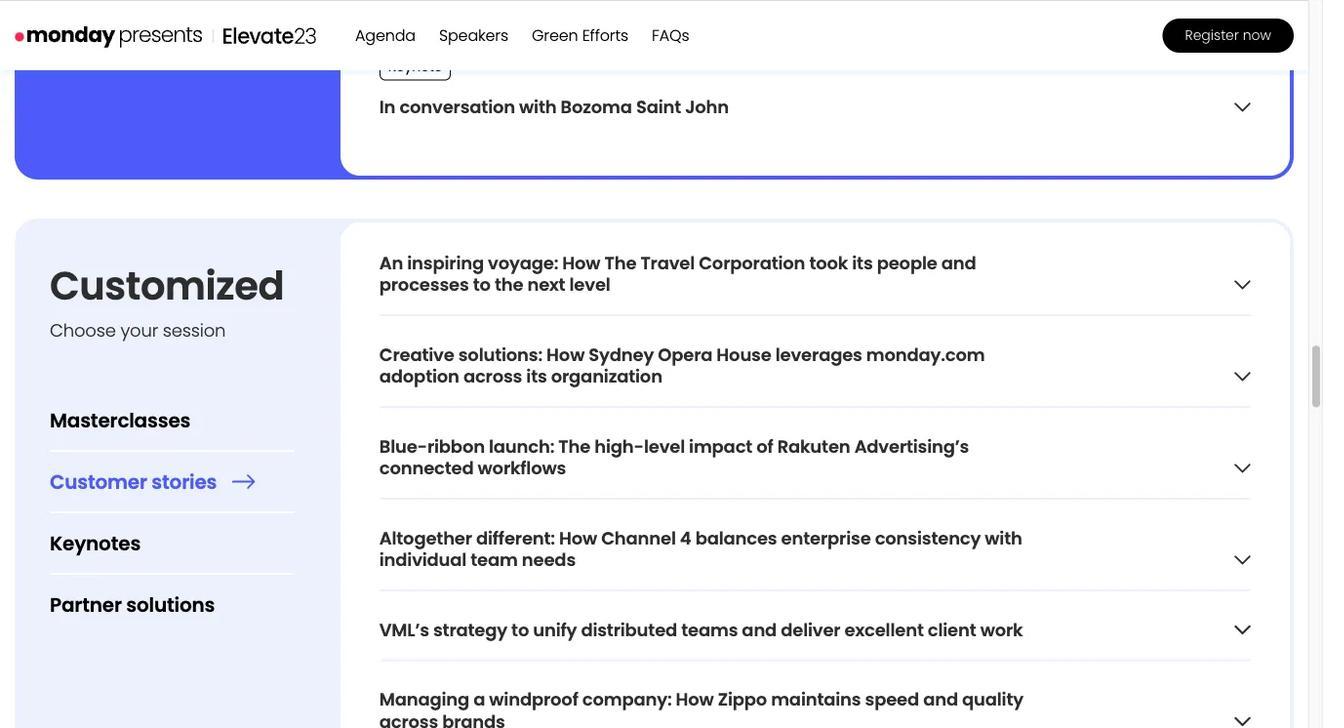 Task type: locate. For each thing, give the bounding box(es) containing it.
took
[[810, 250, 848, 275]]

blue-
[[379, 434, 427, 459]]

customized
[[50, 258, 284, 313]]

advertising's
[[855, 434, 969, 459]]

in conversation with bozoma saint john
[[379, 94, 729, 119]]

the inside an inspiring voyage: how the travel corporation took its people and processes to the next level
[[605, 250, 637, 275]]

across right adoption
[[464, 364, 522, 389]]

windproof
[[489, 687, 579, 712]]

the left "travel"
[[605, 250, 637, 275]]

0 vertical spatial across
[[464, 364, 522, 389]]

to
[[473, 272, 491, 297], [512, 617, 529, 642]]

vml's
[[379, 617, 429, 642]]

0 vertical spatial and
[[942, 250, 977, 275]]

individual
[[379, 547, 467, 572]]

1 vertical spatial its
[[526, 364, 547, 389]]

leverages
[[776, 342, 863, 367]]

to left unify
[[512, 617, 529, 642]]

0 horizontal spatial the
[[559, 434, 591, 459]]

how left sydney
[[547, 342, 585, 367]]

with left bozoma
[[519, 94, 557, 119]]

your
[[120, 318, 158, 343]]

1 horizontal spatial with
[[985, 525, 1023, 550]]

maintains
[[771, 687, 861, 712]]

0 horizontal spatial its
[[526, 364, 547, 389]]

1 vertical spatial level
[[644, 434, 685, 459]]

how
[[563, 250, 601, 275], [547, 342, 585, 367], [559, 525, 597, 550], [676, 687, 714, 712]]

across
[[464, 364, 522, 389], [379, 709, 438, 728]]

0 horizontal spatial level
[[570, 272, 611, 297]]

excellent
[[845, 617, 924, 642]]

strategy
[[433, 617, 508, 642]]

how left channel
[[559, 525, 597, 550]]

1 horizontal spatial its
[[852, 250, 873, 275]]

its
[[852, 250, 873, 275], [526, 364, 547, 389]]

level right next
[[570, 272, 611, 297]]

and right teams
[[742, 617, 777, 642]]

how left zippo
[[676, 687, 714, 712]]

house
[[717, 342, 772, 367]]

quality
[[962, 687, 1024, 712]]

solutions:
[[458, 342, 543, 367]]

1 horizontal spatial across
[[464, 364, 522, 389]]

0 vertical spatial level
[[570, 272, 611, 297]]

level inside blue-ribbon launch: the high-level impact of rakuten advertising's connected workflows
[[644, 434, 685, 459]]

1 vertical spatial the
[[559, 434, 591, 459]]

0 vertical spatial its
[[852, 250, 873, 275]]

how inside an inspiring voyage: how the travel corporation took its people and processes to the next level
[[563, 250, 601, 275]]

and right 'speed'
[[924, 687, 958, 712]]

adoption
[[379, 364, 460, 389]]

to left the
[[473, 272, 491, 297]]

level left impact
[[644, 434, 685, 459]]

different:
[[476, 525, 555, 550]]

deliver
[[781, 617, 841, 642]]

travel
[[641, 250, 695, 275]]

agenda
[[355, 24, 416, 46]]

teams
[[681, 617, 738, 642]]

with right consistency
[[985, 525, 1023, 550]]

0 horizontal spatial across
[[379, 709, 438, 728]]

solutions
[[126, 591, 215, 618]]

the
[[495, 272, 524, 297]]

client
[[928, 617, 977, 642]]

now
[[1243, 26, 1272, 45]]

1 horizontal spatial level
[[644, 434, 685, 459]]

across left brands
[[379, 709, 438, 728]]

0 horizontal spatial to
[[473, 272, 491, 297]]

efforts
[[582, 24, 629, 46]]

work
[[981, 617, 1023, 642]]

its right took
[[852, 250, 873, 275]]

how inside managing a windproof company: how zippo maintains speed and quality across brands
[[676, 687, 714, 712]]

managing
[[379, 687, 470, 712]]

opera
[[658, 342, 713, 367]]

high-
[[595, 434, 644, 459]]

sydney
[[589, 342, 654, 367]]

2 vertical spatial and
[[924, 687, 958, 712]]

the left high-
[[559, 434, 591, 459]]

level inside an inspiring voyage: how the travel corporation took its people and processes to the next level
[[570, 272, 611, 297]]

connected
[[379, 456, 474, 481]]

with inside altogether different: how channel 4 balances enterprise consistency with individual team needs
[[985, 525, 1023, 550]]

channel
[[601, 525, 676, 550]]

altogether different: how channel 4 balances enterprise consistency with individual team needs
[[379, 525, 1023, 572]]

across inside 'creative solutions: how sydney opera house leverages monday.com adoption across its organization'
[[464, 364, 522, 389]]

and right the people
[[942, 250, 977, 275]]

vod logo image
[[15, 24, 203, 49]]

faqs
[[652, 24, 690, 46]]

customized choose your session
[[50, 258, 284, 343]]

1 horizontal spatial the
[[605, 250, 637, 275]]

enterprise
[[781, 525, 871, 550]]

inspiring
[[407, 250, 484, 275]]

4
[[680, 525, 692, 550]]

with
[[519, 94, 557, 119], [985, 525, 1023, 550]]

managing a windproof company: how zippo maintains speed and quality across brands
[[379, 687, 1024, 728]]

and
[[942, 250, 977, 275], [742, 617, 777, 642], [924, 687, 958, 712]]

how right voyage:
[[563, 250, 601, 275]]

level
[[570, 272, 611, 297], [644, 434, 685, 459]]

1 vertical spatial and
[[742, 617, 777, 642]]

rakuten
[[778, 434, 851, 459]]

1 horizontal spatial to
[[512, 617, 529, 642]]

1 vertical spatial across
[[379, 709, 438, 728]]

its left the organization
[[526, 364, 547, 389]]

0 vertical spatial the
[[605, 250, 637, 275]]

speed
[[865, 687, 920, 712]]

0 horizontal spatial with
[[519, 94, 557, 119]]

1 vertical spatial with
[[985, 525, 1023, 550]]

bozoma
[[561, 94, 632, 119]]

0 vertical spatial to
[[473, 272, 491, 297]]

keynote
[[388, 57, 442, 76]]

brands
[[442, 709, 505, 728]]

unify
[[533, 617, 577, 642]]



Task type: describe. For each thing, give the bounding box(es) containing it.
masterclasses
[[50, 406, 191, 434]]

workflows
[[478, 456, 566, 481]]

customer stories
[[50, 468, 217, 495]]

agenda link
[[355, 24, 416, 46]]

customer
[[50, 468, 147, 495]]

an inspiring voyage: how the travel corporation took its people and processes to the next level
[[379, 250, 977, 297]]

green
[[532, 24, 578, 46]]

an
[[379, 250, 403, 275]]

impact
[[689, 434, 753, 459]]

green efforts
[[532, 24, 629, 46]]

conversation
[[400, 94, 515, 119]]

partner solutions
[[50, 591, 215, 618]]

keynotes
[[50, 529, 141, 557]]

its inside 'creative solutions: how sydney opera house leverages monday.com adoption across its organization'
[[526, 364, 547, 389]]

how inside 'creative solutions: how sydney opera house leverages monday.com adoption across its organization'
[[547, 342, 585, 367]]

1 vertical spatial to
[[512, 617, 529, 642]]

green efforts link
[[532, 24, 629, 46]]

next
[[528, 272, 566, 297]]

processes
[[379, 272, 469, 297]]

customer stories link
[[50, 452, 294, 513]]

of
[[757, 434, 774, 459]]

in
[[379, 94, 396, 119]]

distributed
[[581, 617, 677, 642]]

launch:
[[489, 434, 555, 459]]

voyage:
[[488, 250, 559, 275]]

john
[[685, 94, 729, 119]]

choose
[[50, 318, 116, 343]]

the inside blue-ribbon launch: the high-level impact of rakuten advertising's connected workflows
[[559, 434, 591, 459]]

0 vertical spatial with
[[519, 94, 557, 119]]

elevate23 image
[[224, 27, 316, 44]]

and inside managing a windproof company: how zippo maintains speed and quality across brands
[[924, 687, 958, 712]]

register
[[1185, 26, 1240, 45]]

register now
[[1185, 26, 1272, 45]]

to inside an inspiring voyage: how the travel corporation took its people and processes to the next level
[[473, 272, 491, 297]]

blue-ribbon launch: the high-level impact of rakuten advertising's connected workflows
[[379, 434, 969, 481]]

team
[[471, 547, 518, 572]]

partner
[[50, 591, 122, 618]]

saint
[[636, 94, 681, 119]]

ribbon
[[427, 434, 485, 459]]

altogether
[[379, 525, 472, 550]]

faqs link
[[652, 24, 690, 46]]

creative
[[379, 342, 454, 367]]

vml's strategy to unify distributed teams and deliver excellent client work
[[379, 617, 1023, 642]]

speakers
[[439, 24, 509, 46]]

a
[[474, 687, 485, 712]]

people
[[877, 250, 938, 275]]

keynotes link
[[50, 513, 294, 575]]

and inside an inspiring voyage: how the travel corporation took its people and processes to the next level
[[942, 250, 977, 275]]

across inside managing a windproof company: how zippo maintains speed and quality across brands
[[379, 709, 438, 728]]

consistency
[[875, 525, 981, 550]]

corporation
[[699, 250, 806, 275]]

session
[[163, 318, 226, 343]]

company:
[[583, 687, 672, 712]]

stories
[[152, 468, 217, 495]]

its inside an inspiring voyage: how the travel corporation took its people and processes to the next level
[[852, 250, 873, 275]]

speakers link
[[439, 24, 509, 46]]

partner solutions link
[[50, 575, 294, 634]]

zippo
[[718, 687, 767, 712]]

masterclasses link
[[50, 390, 294, 452]]

how inside altogether different: how channel 4 balances enterprise consistency with individual team needs
[[559, 525, 597, 550]]

needs
[[522, 547, 576, 572]]

organization
[[551, 364, 663, 389]]

creative solutions: how sydney opera house leverages monday.com adoption across its organization
[[379, 342, 985, 389]]

balances
[[696, 525, 777, 550]]

monday.com
[[867, 342, 985, 367]]



Task type: vqa. For each thing, say whether or not it's contained in the screenshot.
enterprise
yes



